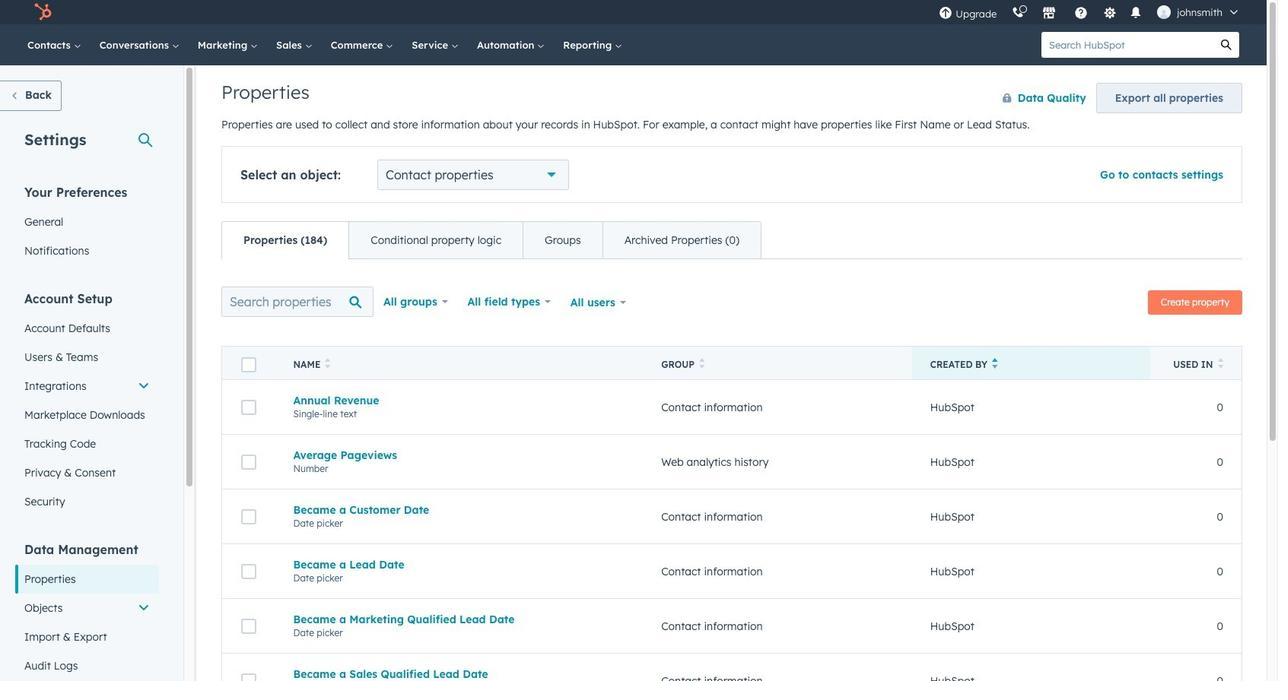 Task type: locate. For each thing, give the bounding box(es) containing it.
tab panel
[[221, 259, 1243, 682]]

1 press to sort. image from the left
[[325, 359, 331, 369]]

0 horizontal spatial press to sort. element
[[325, 359, 331, 371]]

1 horizontal spatial press to sort. element
[[699, 359, 705, 371]]

3 press to sort. element from the left
[[1218, 359, 1224, 371]]

press to sort. image for third press to sort. element from left
[[1218, 359, 1224, 369]]

tab list
[[221, 221, 762, 260]]

ascending sort. press to sort descending. element
[[993, 359, 998, 371]]

3 press to sort. image from the left
[[1218, 359, 1224, 369]]

2 press to sort. element from the left
[[699, 359, 705, 371]]

press to sort. image for second press to sort. element from right
[[699, 359, 705, 369]]

john smith image
[[1158, 5, 1172, 19]]

0 horizontal spatial press to sort. image
[[325, 359, 331, 369]]

marketplaces image
[[1043, 7, 1057, 21]]

press to sort. image for 1st press to sort. element from left
[[325, 359, 331, 369]]

press to sort. image
[[325, 359, 331, 369], [699, 359, 705, 369], [1218, 359, 1224, 369]]

2 horizontal spatial press to sort. element
[[1218, 359, 1224, 371]]

1 horizontal spatial press to sort. image
[[699, 359, 705, 369]]

data management element
[[15, 542, 159, 681]]

menu
[[932, 0, 1249, 24]]

2 horizontal spatial press to sort. image
[[1218, 359, 1224, 369]]

press to sort. element
[[325, 359, 331, 371], [699, 359, 705, 371], [1218, 359, 1224, 371]]

2 press to sort. image from the left
[[699, 359, 705, 369]]



Task type: describe. For each thing, give the bounding box(es) containing it.
Search search field
[[221, 287, 374, 317]]

1 press to sort. element from the left
[[325, 359, 331, 371]]

Search HubSpot search field
[[1042, 32, 1214, 58]]

ascending sort. press to sort descending. image
[[993, 359, 998, 369]]

account setup element
[[15, 291, 159, 517]]

your preferences element
[[15, 184, 159, 266]]



Task type: vqa. For each thing, say whether or not it's contained in the screenshot.
the topmost made
no



